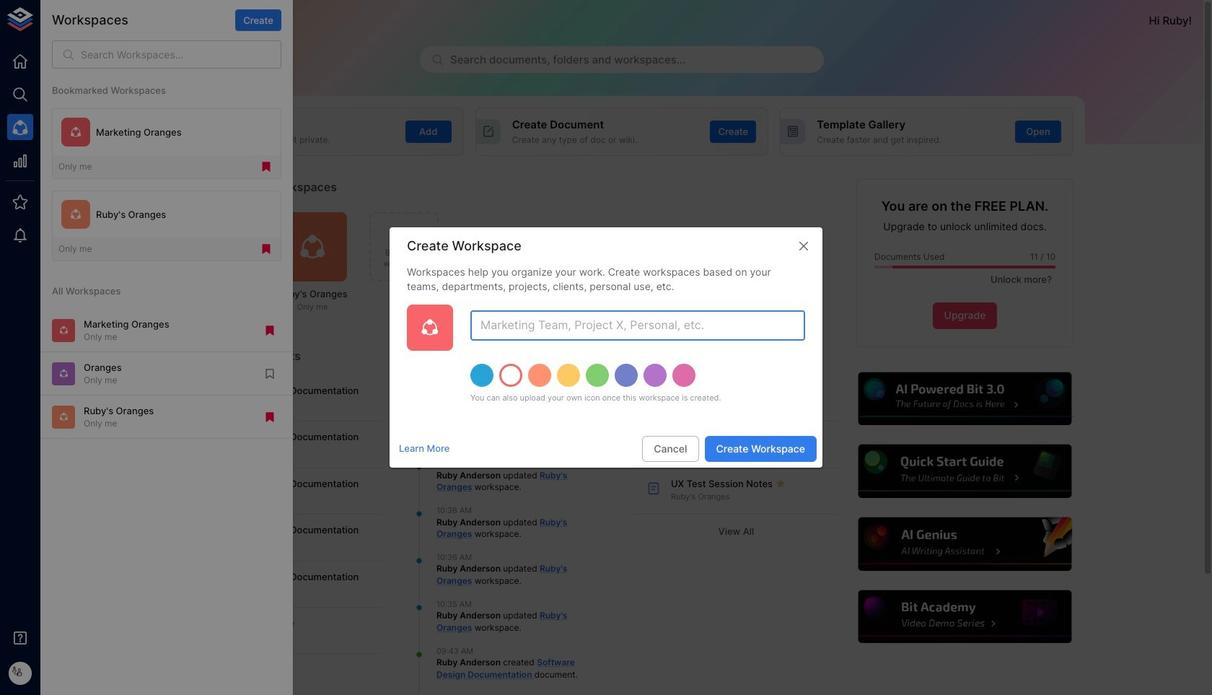 Task type: describe. For each thing, give the bounding box(es) containing it.
0 vertical spatial remove bookmark image
[[260, 243, 273, 256]]

2 vertical spatial remove bookmark image
[[263, 411, 276, 424]]

remove bookmark image
[[260, 160, 273, 173]]

Marketing Team, Project X, Personal, etc. text field
[[471, 310, 805, 341]]

bookmark image
[[263, 367, 276, 380]]



Task type: locate. For each thing, give the bounding box(es) containing it.
2 help image from the top
[[857, 443, 1074, 500]]

remove bookmark image
[[260, 243, 273, 256], [263, 324, 276, 337], [263, 411, 276, 424]]

dialog
[[390, 227, 823, 468]]

1 help image from the top
[[857, 370, 1074, 427]]

4 help image from the top
[[857, 588, 1074, 646]]

3 help image from the top
[[857, 516, 1074, 573]]

1 vertical spatial remove bookmark image
[[263, 324, 276, 337]]

help image
[[857, 370, 1074, 427], [857, 443, 1074, 500], [857, 516, 1074, 573], [857, 588, 1074, 646]]

Search Workspaces... text field
[[81, 40, 281, 69]]



Task type: vqa. For each thing, say whether or not it's contained in the screenshot.
Users link
no



